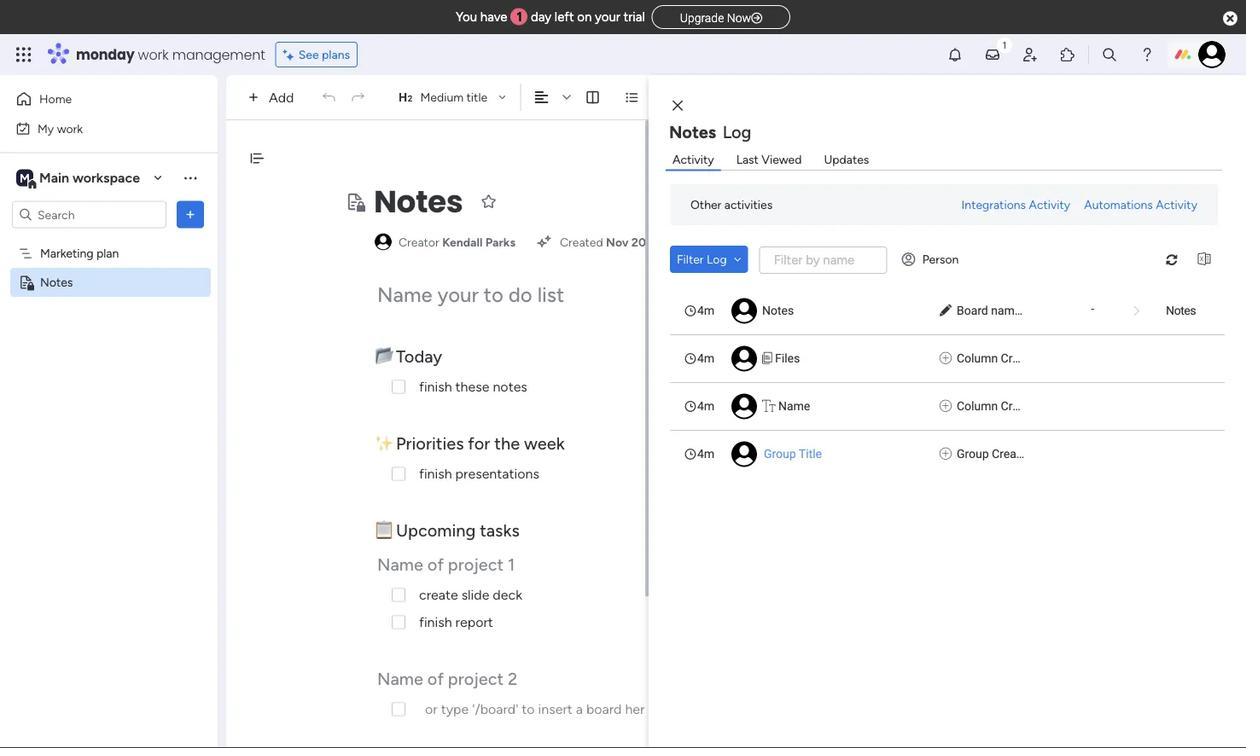 Task type: vqa. For each thing, say whether or not it's contained in the screenshot.
2023,
yes



Task type: locate. For each thing, give the bounding box(es) containing it.
1 vertical spatial work
[[57, 121, 83, 136]]

my work button
[[10, 115, 184, 142]]

search everything image
[[1102, 46, 1119, 63]]

2 finish from the top
[[419, 466, 452, 483]]

1 horizontal spatial group
[[957, 447, 990, 462]]

finish down create
[[419, 615, 452, 631]]

log for notes log
[[723, 122, 752, 143]]

filter log button
[[670, 246, 749, 273]]

activity
[[673, 152, 715, 167], [1030, 198, 1071, 212], [1157, 198, 1198, 212]]

1 image
[[997, 35, 1013, 54]]

v2 edit image
[[940, 302, 952, 320]]

log inside button
[[707, 252, 727, 267]]

angle down image
[[734, 254, 742, 266]]

creator kendall parks
[[399, 235, 516, 249]]

0 vertical spatial dapulse plus image
[[940, 398, 952, 416]]

other activities
[[691, 198, 773, 212]]

upgrade
[[680, 11, 725, 25]]

0 horizontal spatial work
[[57, 121, 83, 136]]

created
[[560, 235, 603, 249], [1001, 352, 1043, 366], [1001, 400, 1043, 414], [992, 447, 1034, 462]]

notes down refresh image
[[1167, 304, 1197, 318]]

0 horizontal spatial private board image
[[18, 275, 34, 291]]

home
[[39, 92, 72, 106]]

3 finish from the top
[[419, 615, 452, 631]]

0 vertical spatial log
[[723, 122, 752, 143]]

0 vertical spatial column created
[[957, 352, 1043, 366]]

log left angle down icon on the top
[[707, 252, 727, 267]]

group for group title
[[764, 447, 797, 462]]

upcoming
[[396, 521, 476, 541]]

these
[[456, 379, 490, 395]]

workspace selection element
[[16, 168, 143, 190]]

work
[[138, 45, 169, 64], [57, 121, 83, 136]]

notes down close icon
[[670, 122, 716, 143]]

2 4m from the top
[[698, 352, 715, 366]]

0 vertical spatial work
[[138, 45, 169, 64]]

report
[[456, 615, 494, 631]]

created nov 20, 2023, 11:30
[[560, 235, 715, 249]]

work right monday
[[138, 45, 169, 64]]

changed
[[1025, 304, 1070, 318]]

monday
[[76, 45, 135, 64]]

1 dapulse plus image from the top
[[940, 398, 952, 416]]

1 horizontal spatial activity
[[1030, 198, 1071, 212]]

1 column from the top
[[957, 352, 999, 366]]

1 horizontal spatial work
[[138, 45, 169, 64]]

1 column created from the top
[[957, 352, 1043, 366]]

activity inside 'button'
[[1157, 198, 1198, 212]]

add button
[[242, 84, 304, 111]]

activity down notes log
[[673, 152, 715, 167]]

1 finish from the top
[[419, 379, 452, 395]]

group for group created
[[957, 447, 990, 462]]

see plans
[[299, 47, 350, 62]]

board name changed
[[957, 304, 1070, 318]]

notifications image
[[947, 46, 964, 63]]

activities
[[725, 198, 773, 212]]

name
[[992, 304, 1022, 318]]

4 4m from the top
[[698, 447, 715, 462]]

private board image
[[345, 192, 366, 212], [18, 275, 34, 291]]

title
[[467, 90, 488, 105]]

nov
[[606, 235, 629, 249]]

0 vertical spatial column
[[957, 352, 999, 366]]

📋 upcoming tasks
[[375, 521, 520, 541]]

today
[[396, 346, 443, 367]]

activity for automations activity
[[1157, 198, 1198, 212]]

2 column created from the top
[[957, 400, 1043, 414]]

workspace options image
[[182, 169, 199, 186]]

workspace
[[73, 170, 140, 186]]

work right my
[[57, 121, 83, 136]]

automations activity
[[1085, 198, 1198, 212]]

1 vertical spatial finish
[[419, 466, 452, 483]]

presentations
[[456, 466, 540, 483]]

4m
[[698, 304, 715, 318], [698, 352, 715, 366], [698, 400, 715, 414], [698, 447, 715, 462]]

close image
[[673, 100, 683, 112]]

name
[[779, 400, 811, 414]]

log up last
[[723, 122, 752, 143]]

work inside button
[[57, 121, 83, 136]]

1 vertical spatial dapulse plus image
[[940, 446, 952, 464]]

column
[[957, 352, 999, 366], [957, 400, 999, 414]]

notes up creator
[[374, 180, 463, 223]]

add to favorites image
[[480, 193, 497, 210]]

log
[[723, 122, 752, 143], [707, 252, 727, 267]]

marketing
[[40, 246, 94, 261]]

1 horizontal spatial private board image
[[345, 192, 366, 212]]

management
[[172, 45, 265, 64]]

0 horizontal spatial activity
[[673, 152, 715, 167]]

column right dapulse plus image at the top of the page
[[957, 352, 999, 366]]

finish report
[[419, 615, 494, 631]]

apps image
[[1060, 46, 1077, 63]]

select product image
[[15, 46, 32, 63]]

column created up group created
[[957, 400, 1043, 414]]

upgrade now link
[[652, 5, 791, 29]]

1 vertical spatial log
[[707, 252, 727, 267]]

deck
[[493, 588, 523, 604]]

finish down today
[[419, 379, 452, 395]]

list box containing marketing plan
[[0, 236, 218, 528]]

2 vertical spatial finish
[[419, 615, 452, 631]]

tasks
[[480, 521, 520, 541]]

list box containing 4m
[[670, 287, 1225, 478]]

board
[[957, 304, 989, 318]]

creator
[[399, 235, 440, 249]]

option
[[0, 238, 218, 242]]

finish for finish these notes
[[419, 379, 452, 395]]

2 column from the top
[[957, 400, 999, 414]]

0 horizontal spatial list box
[[0, 236, 218, 528]]

column created down name
[[957, 352, 1043, 366]]

finish down priorities
[[419, 466, 452, 483]]

notes log
[[670, 122, 752, 143]]

automations activity button
[[1078, 191, 1205, 219]]

1 vertical spatial column created
[[957, 400, 1043, 414]]

1 group from the left
[[764, 447, 797, 462]]

files
[[776, 352, 800, 366]]

activity up refresh image
[[1157, 198, 1198, 212]]

0 vertical spatial private board image
[[345, 192, 366, 212]]

0 vertical spatial finish
[[419, 379, 452, 395]]

dapulse plus image down dapulse plus image at the top of the page
[[940, 398, 952, 416]]

m
[[20, 171, 30, 185]]

automations
[[1085, 198, 1154, 212]]

📋
[[375, 521, 392, 541]]

the
[[495, 433, 520, 454]]

column up group created
[[957, 400, 999, 414]]

finish for finish report
[[419, 615, 452, 631]]

0 horizontal spatial group
[[764, 447, 797, 462]]

Filter by name field
[[760, 247, 888, 274]]

now
[[727, 11, 752, 25]]

2 group from the left
[[957, 447, 990, 462]]

1 vertical spatial private board image
[[18, 275, 34, 291]]

finish
[[419, 379, 452, 395], [419, 466, 452, 483], [419, 615, 452, 631]]

1 horizontal spatial list box
[[670, 287, 1225, 478]]

day
[[531, 9, 552, 25]]

1 vertical spatial column
[[957, 400, 999, 414]]

create
[[419, 588, 458, 604]]

inbox image
[[985, 46, 1002, 63]]

dapulse plus image
[[940, 398, 952, 416], [940, 446, 952, 464]]

column created
[[957, 352, 1043, 366], [957, 400, 1043, 414]]

activity right "integrations"
[[1030, 198, 1071, 212]]

workspace image
[[16, 169, 33, 187]]

20,
[[632, 235, 650, 249]]

2 dapulse plus image from the top
[[940, 446, 952, 464]]

kendall
[[443, 235, 483, 249]]

person button
[[896, 246, 970, 273]]

help image
[[1139, 46, 1156, 63]]

2 horizontal spatial activity
[[1157, 198, 1198, 212]]

you
[[456, 9, 477, 25]]

activity inside 'button'
[[1030, 198, 1071, 212]]

finish presentations
[[419, 466, 540, 483]]

list box
[[0, 236, 218, 528], [670, 287, 1225, 478]]

dapulse plus image left group created
[[940, 446, 952, 464]]

see plans button
[[276, 42, 358, 67]]

column created for files
[[957, 352, 1043, 366]]



Task type: describe. For each thing, give the bounding box(es) containing it.
medium
[[421, 90, 464, 105]]

integrations
[[962, 198, 1027, 212]]

person
[[923, 252, 959, 267]]

monday work management
[[76, 45, 265, 64]]

layout image
[[585, 90, 601, 105]]

options image
[[182, 206, 199, 223]]

my
[[38, 121, 54, 136]]

on
[[578, 9, 592, 25]]

last
[[737, 152, 759, 167]]

trial
[[624, 9, 645, 25]]

add
[[269, 89, 294, 105]]

for
[[468, 433, 490, 454]]

you have 1 day left on your trial
[[456, 9, 645, 25]]

see
[[299, 47, 319, 62]]

kendall parks image
[[1199, 41, 1226, 68]]

📂
[[375, 346, 392, 367]]

column for files
[[957, 352, 999, 366]]

slide
[[462, 588, 490, 604]]

dapulse close image
[[1224, 10, 1238, 27]]

2023,
[[652, 235, 684, 249]]

group title
[[764, 447, 822, 462]]

column for name
[[957, 400, 999, 414]]

work for my
[[57, 121, 83, 136]]

Notes field
[[370, 180, 467, 224]]

filter log
[[677, 252, 727, 267]]

notes up files
[[763, 304, 794, 318]]

main workspace
[[39, 170, 140, 186]]

dapulse plus image for column created
[[940, 398, 952, 416]]

11:30
[[687, 235, 715, 249]]

title
[[799, 447, 822, 462]]

create slide deck
[[419, 588, 523, 604]]

invite members image
[[1022, 46, 1039, 63]]

notes down marketing
[[40, 275, 73, 290]]

3 4m from the top
[[698, 400, 715, 414]]

home button
[[10, 85, 184, 113]]

medium title
[[421, 90, 488, 105]]

activity for integrations activity
[[1030, 198, 1071, 212]]

export to excel image
[[1191, 253, 1219, 266]]

1
[[517, 9, 523, 25]]

bulleted list image
[[625, 90, 640, 105]]

viewed
[[762, 152, 802, 167]]

left
[[555, 9, 574, 25]]

plans
[[322, 47, 350, 62]]

my work
[[38, 121, 83, 136]]

main
[[39, 170, 69, 186]]

finish for finish presentations
[[419, 466, 452, 483]]

updates
[[824, 152, 870, 167]]

integrations activity
[[962, 198, 1071, 212]]

parks
[[486, 235, 516, 249]]

📂 today
[[375, 346, 447, 367]]

upgrade now
[[680, 11, 752, 25]]

marketing plan
[[40, 246, 119, 261]]

dapulse plus image for group created
[[940, 446, 952, 464]]

✨ priorities for the week
[[375, 433, 565, 454]]

group created
[[957, 447, 1034, 462]]

✨
[[375, 433, 392, 454]]

other
[[691, 198, 722, 212]]

Search in workspace field
[[36, 205, 143, 225]]

filter
[[677, 252, 704, 267]]

notes inside field
[[374, 180, 463, 223]]

week
[[524, 433, 565, 454]]

plan
[[97, 246, 119, 261]]

have
[[481, 9, 508, 25]]

last viewed
[[737, 152, 802, 167]]

finish these notes
[[419, 379, 528, 395]]

notes
[[493, 379, 528, 395]]

work for monday
[[138, 45, 169, 64]]

log for filter log
[[707, 252, 727, 267]]

column created for name
[[957, 400, 1043, 414]]

dapulse drag 2 image
[[652, 393, 657, 412]]

integrations activity button
[[955, 191, 1078, 219]]

dapulse plus image
[[940, 350, 952, 368]]

refresh image
[[1159, 253, 1186, 266]]

priorities
[[396, 433, 464, 454]]

your
[[595, 9, 621, 25]]

dapulse rightstroke image
[[752, 12, 763, 24]]

1 4m from the top
[[698, 304, 715, 318]]



